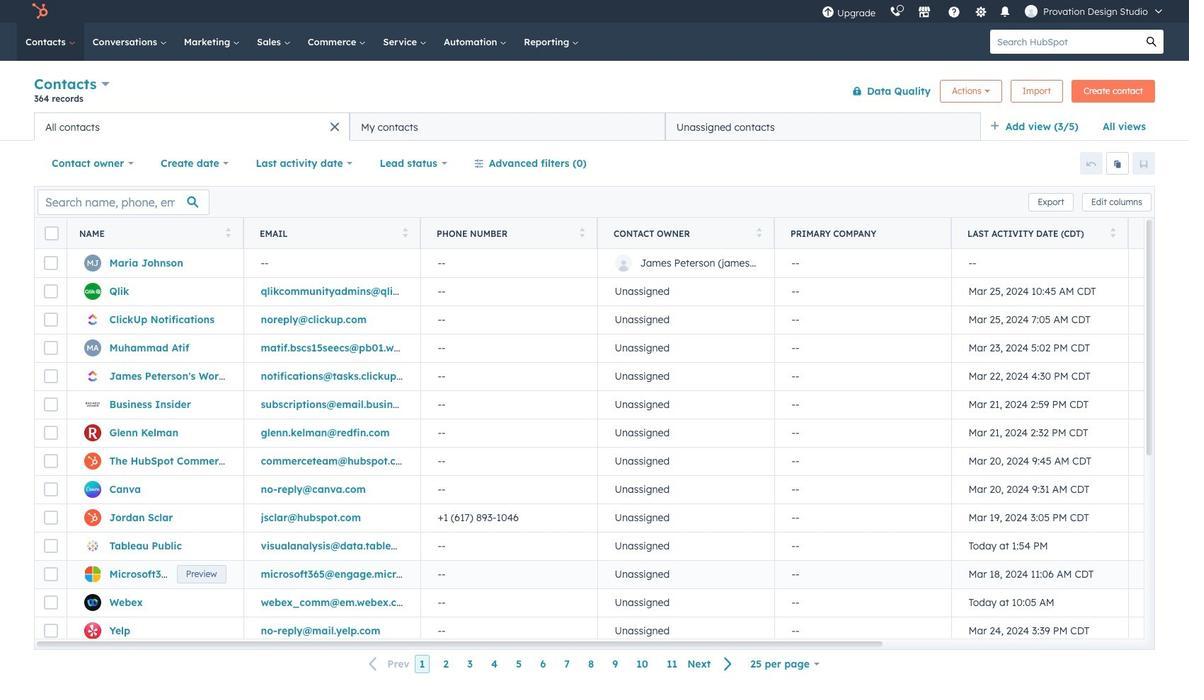 Task type: describe. For each thing, give the bounding box(es) containing it.
james peterson image
[[1025, 5, 1038, 18]]

Search HubSpot search field
[[990, 30, 1140, 54]]

1 press to sort. element from the left
[[225, 228, 231, 240]]

press to sort. image for second press to sort. element from right
[[756, 228, 762, 238]]

Search name, phone, email addresses, or company search field
[[38, 189, 210, 215]]

marketplaces image
[[918, 6, 931, 19]]

5 press to sort. element from the left
[[1110, 228, 1116, 240]]

press to sort. image
[[225, 228, 231, 238]]



Task type: locate. For each thing, give the bounding box(es) containing it.
2 press to sort. element from the left
[[402, 228, 408, 240]]

press to sort. image for fourth press to sort. element from the right
[[402, 228, 408, 238]]

press to sort. image for 3rd press to sort. element from the left
[[579, 228, 585, 238]]

column header
[[775, 218, 952, 249]]

4 press to sort. element from the left
[[756, 228, 762, 240]]

3 press to sort. image from the left
[[756, 228, 762, 238]]

press to sort. image for 5th press to sort. element
[[1110, 228, 1116, 238]]

menu
[[815, 0, 1172, 23]]

2 press to sort. image from the left
[[579, 228, 585, 238]]

1 press to sort. image from the left
[[402, 228, 408, 238]]

3 press to sort. element from the left
[[579, 228, 585, 240]]

pagination navigation
[[361, 655, 742, 674]]

press to sort. element
[[225, 228, 231, 240], [402, 228, 408, 240], [579, 228, 585, 240], [756, 228, 762, 240], [1110, 228, 1116, 240]]

4 press to sort. image from the left
[[1110, 228, 1116, 238]]

press to sort. image
[[402, 228, 408, 238], [579, 228, 585, 238], [756, 228, 762, 238], [1110, 228, 1116, 238]]

banner
[[34, 73, 1155, 113]]



Task type: vqa. For each thing, say whether or not it's contained in the screenshot.
top websites
no



